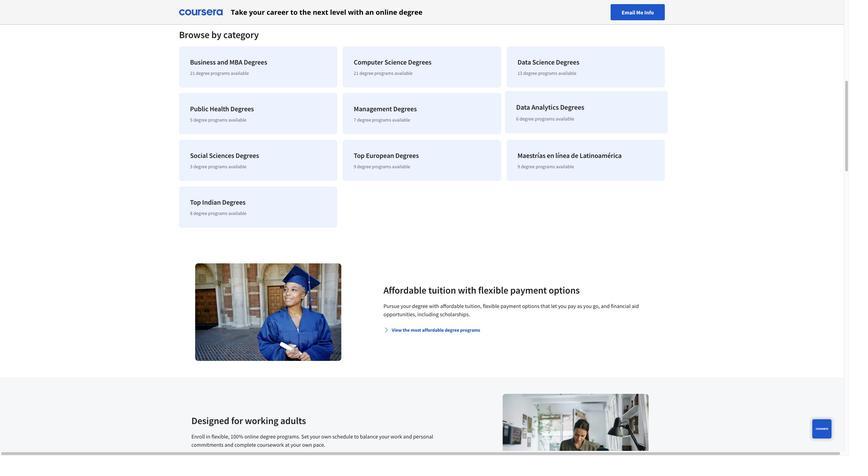 Task type: vqa. For each thing, say whether or not it's contained in the screenshot.
Maestrías en línea de Latinoamérica Available
yes



Task type: describe. For each thing, give the bounding box(es) containing it.
degrees for data analytics degrees
[[561, 104, 584, 113]]

programs.
[[277, 433, 301, 440]]

1 vertical spatial own
[[302, 441, 312, 448]]

career
[[267, 7, 289, 17]]

8 degree programs available
[[190, 210, 247, 216]]

top european degrees
[[354, 151, 419, 160]]

and left mba
[[217, 58, 228, 66]]

info
[[645, 9, 654, 16]]

as
[[578, 303, 583, 309]]

working adults image
[[503, 394, 649, 456]]

8
[[190, 210, 193, 216]]

for
[[231, 414, 243, 427]]

latinoamérica
[[580, 151, 622, 160]]

available for maestrías en línea de latinoamérica
[[556, 163, 575, 170]]

browse
[[179, 29, 210, 41]]

degree for data analytics degrees
[[521, 117, 535, 123]]

de
[[572, 151, 579, 160]]

browse by category
[[179, 29, 259, 41]]

pace.
[[313, 441, 326, 448]]

3 degree programs available
[[190, 163, 247, 170]]

take your career to the next level with an online degree
[[231, 7, 423, 17]]

6 degree programs available
[[518, 117, 575, 123]]

analytics
[[533, 104, 559, 113]]

degree for social sciences degrees
[[194, 163, 207, 170]]

available for management degrees
[[393, 117, 411, 123]]

available for social sciences degrees
[[229, 163, 247, 170]]

degrees for top indian degrees
[[222, 198, 246, 206]]

pursue your degree with affordable tuition, flexible payment options that let you pay as you go, and financial aid opportunities, including scholarships.
[[384, 303, 639, 318]]

9 degree programs available for european
[[354, 163, 411, 170]]

your up pace.
[[310, 433, 321, 440]]

21 for computer
[[354, 70, 359, 76]]

available for computer science degrees
[[395, 70, 413, 76]]

degree for business and mba degrees
[[196, 70, 210, 76]]

en
[[547, 151, 555, 160]]

degree for computer science degrees
[[360, 70, 374, 76]]

public
[[190, 104, 209, 113]]

european
[[366, 151, 394, 160]]

1 horizontal spatial own
[[322, 433, 332, 440]]

0 vertical spatial options
[[549, 284, 580, 296]]

category
[[224, 29, 259, 41]]

21 for business
[[190, 70, 195, 76]]

available for top european degrees
[[393, 163, 411, 170]]

the inside dropdown button
[[403, 327, 410, 333]]

data for data science degrees
[[518, 58, 532, 66]]

1 you from the left
[[559, 303, 567, 309]]

9 for top
[[354, 163, 357, 170]]

maestrías
[[518, 151, 546, 160]]

2 horizontal spatial with
[[458, 284, 477, 296]]

and down 100%
[[225, 441, 234, 448]]

let
[[552, 303, 558, 309]]

designed
[[192, 414, 230, 427]]

management degrees
[[354, 104, 417, 113]]

most
[[411, 327, 422, 333]]

available for top indian degrees
[[229, 210, 247, 216]]

degrees for social sciences degrees
[[236, 151, 259, 160]]

social sciences degrees
[[190, 151, 259, 160]]

level
[[330, 7, 347, 17]]

opportunities,
[[384, 311, 417, 318]]

degrees for data science degrees
[[556, 58, 580, 66]]

view the most affordable degree programs
[[392, 327, 481, 333]]

degrees for computer science degrees
[[408, 58, 432, 66]]

0 vertical spatial flexible
[[479, 284, 509, 296]]

take
[[231, 7, 248, 17]]

flexible inside pursue your degree with affordable tuition, flexible payment options that let you pay as you go, and financial aid opportunities, including scholarships.
[[483, 303, 500, 309]]

affordable
[[384, 284, 427, 296]]

email me info button
[[611, 4, 665, 20]]

and inside pursue your degree with affordable tuition, flexible payment options that let you pay as you go, and financial aid opportunities, including scholarships.
[[602, 303, 610, 309]]

degree for management degrees
[[357, 117, 371, 123]]

6
[[518, 117, 520, 123]]

tuition
[[429, 284, 457, 296]]

7 degree programs available
[[354, 117, 411, 123]]

public health degrees
[[190, 104, 254, 113]]

your inside pursue your degree with affordable tuition, flexible payment options that let you pay as you go, and financial aid opportunities, including scholarships.
[[401, 303, 411, 309]]

13 degree programs available
[[518, 70, 577, 76]]

enroll in flexible, 100% online degree programs. set your own schedule to balance your work and personal commitments and complete coursework at your own pace.
[[192, 433, 434, 448]]

email me info
[[622, 9, 654, 16]]

affordable tuition with flexible payment options
[[384, 284, 580, 296]]

data for data analytics degrees
[[518, 104, 532, 113]]

view
[[392, 327, 402, 333]]

9 degree programs available for en
[[518, 163, 575, 170]]

your right at
[[291, 441, 301, 448]]

degrees for top european degrees
[[396, 151, 419, 160]]

business and mba degrees
[[190, 58, 267, 66]]

affordable inside pursue your degree with affordable tuition, flexible payment options that let you pay as you go, and financial aid opportunities, including scholarships.
[[441, 303, 464, 309]]

top for top indian degrees
[[190, 198, 201, 206]]

7
[[354, 117, 357, 123]]

0 vertical spatial to
[[291, 7, 298, 17]]

at
[[285, 441, 290, 448]]

0 vertical spatial online
[[376, 7, 398, 17]]

9 for maestrías
[[518, 163, 520, 170]]

computer science degrees
[[354, 58, 432, 66]]

programs for management degrees
[[372, 117, 392, 123]]

next
[[313, 7, 329, 17]]

0 horizontal spatial with
[[348, 7, 364, 17]]

enroll
[[192, 433, 205, 440]]

affordable tuition image
[[195, 263, 342, 361]]

100%
[[231, 433, 244, 440]]

coursera image
[[179, 7, 223, 18]]

sciences
[[209, 151, 234, 160]]



Task type: locate. For each thing, give the bounding box(es) containing it.
affordable down including
[[422, 327, 444, 333]]

email
[[622, 9, 636, 16]]

0 horizontal spatial own
[[302, 441, 312, 448]]

management
[[354, 104, 392, 113]]

available down public health degrees
[[229, 117, 247, 123]]

2 21 degree programs available from the left
[[354, 70, 413, 76]]

data up 6
[[518, 104, 532, 113]]

9
[[354, 163, 357, 170], [518, 163, 520, 170]]

data
[[518, 58, 532, 66], [518, 104, 532, 113]]

degree for top european degrees
[[357, 163, 371, 170]]

science
[[385, 58, 407, 66], [533, 58, 555, 66]]

schedule
[[333, 433, 353, 440]]

programs down analytics
[[536, 117, 555, 123]]

0 vertical spatial data
[[518, 58, 532, 66]]

available down data analytics degrees
[[556, 117, 575, 123]]

0 horizontal spatial 21
[[190, 70, 195, 76]]

degree inside the enroll in flexible, 100% online degree programs. set your own schedule to balance your work and personal commitments and complete coursework at your own pace.
[[260, 433, 276, 440]]

you right as
[[584, 303, 592, 309]]

0 horizontal spatial the
[[300, 7, 311, 17]]

personal
[[414, 433, 434, 440]]

1 vertical spatial data
[[518, 104, 532, 113]]

1 horizontal spatial 9
[[518, 163, 520, 170]]

1 horizontal spatial 21 degree programs available
[[354, 70, 413, 76]]

0 vertical spatial list
[[177, 0, 668, 15]]

21 degree programs available for and
[[190, 70, 249, 76]]

available for data science degrees
[[559, 70, 577, 76]]

0 horizontal spatial science
[[385, 58, 407, 66]]

0 horizontal spatial options
[[523, 303, 540, 309]]

balance
[[360, 433, 378, 440]]

available down línea
[[556, 163, 575, 170]]

payment down 'affordable tuition with flexible payment options'
[[501, 303, 522, 309]]

to
[[291, 7, 298, 17], [354, 433, 359, 440]]

available down mba
[[231, 70, 249, 76]]

1 horizontal spatial 9 degree programs available
[[518, 163, 575, 170]]

1 vertical spatial online
[[245, 433, 259, 440]]

options up pay
[[549, 284, 580, 296]]

3
[[190, 163, 193, 170]]

1 horizontal spatial you
[[584, 303, 592, 309]]

coursework
[[257, 441, 284, 448]]

and
[[217, 58, 228, 66], [602, 303, 610, 309], [404, 433, 412, 440], [225, 441, 234, 448]]

programs down data science degrees
[[539, 70, 558, 76]]

programs for data science degrees
[[539, 70, 558, 76]]

13
[[518, 70, 523, 76]]

0 vertical spatial the
[[300, 7, 311, 17]]

0 horizontal spatial 9 degree programs available
[[354, 163, 411, 170]]

an
[[366, 7, 374, 17]]

1 horizontal spatial top
[[354, 151, 365, 160]]

programs down the computer science degrees
[[375, 70, 394, 76]]

programs down health
[[208, 117, 228, 123]]

degree inside dropdown button
[[445, 327, 460, 333]]

available down the computer science degrees
[[395, 70, 413, 76]]

options left that in the right of the page
[[523, 303, 540, 309]]

0 horizontal spatial online
[[245, 433, 259, 440]]

0 horizontal spatial 9
[[354, 163, 357, 170]]

available down "top indian degrees"
[[229, 210, 247, 216]]

0 horizontal spatial you
[[559, 303, 567, 309]]

programs down management degrees
[[372, 117, 392, 123]]

degree for top indian degrees
[[194, 210, 207, 216]]

9 degree programs available down 'en'
[[518, 163, 575, 170]]

21 degree programs available down the computer science degrees
[[354, 70, 413, 76]]

your left work
[[379, 433, 390, 440]]

programs for top indian degrees
[[208, 210, 228, 216]]

pay
[[568, 303, 577, 309]]

programs for data analytics degrees
[[536, 117, 555, 123]]

0 vertical spatial with
[[348, 7, 364, 17]]

0 vertical spatial payment
[[511, 284, 547, 296]]

affordable inside dropdown button
[[422, 327, 444, 333]]

0 vertical spatial top
[[354, 151, 365, 160]]

programs for social sciences degrees
[[208, 163, 228, 170]]

data up 13
[[518, 58, 532, 66]]

21 down business
[[190, 70, 195, 76]]

degree for maestrías en línea de latinoamérica
[[521, 163, 535, 170]]

science for computer
[[385, 58, 407, 66]]

línea
[[556, 151, 570, 160]]

1 vertical spatial with
[[458, 284, 477, 296]]

aid
[[632, 303, 639, 309]]

programs for public health degrees
[[208, 117, 228, 123]]

options inside pursue your degree with affordable tuition, flexible payment options that let you pay as you go, and financial aid opportunities, including scholarships.
[[523, 303, 540, 309]]

available for public health degrees
[[229, 117, 247, 123]]

21 down computer
[[354, 70, 359, 76]]

available down social sciences degrees
[[229, 163, 247, 170]]

21 degree programs available down business and mba degrees
[[190, 70, 249, 76]]

science right computer
[[385, 58, 407, 66]]

and right work
[[404, 433, 412, 440]]

and right go,
[[602, 303, 610, 309]]

5 degree programs available
[[190, 117, 247, 123]]

available down data science degrees
[[559, 70, 577, 76]]

complete
[[235, 441, 256, 448]]

1 9 from the left
[[354, 163, 357, 170]]

indian
[[202, 198, 221, 206]]

including
[[418, 311, 439, 318]]

payment up that in the right of the page
[[511, 284, 547, 296]]

designed for working adults
[[192, 414, 306, 427]]

to left balance
[[354, 433, 359, 440]]

0 vertical spatial affordable
[[441, 303, 464, 309]]

programs
[[211, 70, 230, 76], [375, 70, 394, 76], [539, 70, 558, 76], [208, 117, 228, 123], [372, 117, 392, 123], [536, 117, 555, 123], [208, 163, 228, 170], [372, 163, 392, 170], [536, 163, 555, 170], [208, 210, 228, 216], [461, 327, 481, 333]]

1 21 from the left
[[190, 70, 195, 76]]

9 degree programs available down european
[[354, 163, 411, 170]]

1 horizontal spatial to
[[354, 433, 359, 440]]

with inside pursue your degree with affordable tuition, flexible payment options that let you pay as you go, and financial aid opportunities, including scholarships.
[[429, 303, 440, 309]]

1 vertical spatial payment
[[501, 303, 522, 309]]

degree for data science degrees
[[524, 70, 538, 76]]

list
[[177, 0, 668, 15], [177, 44, 668, 230]]

available down top european degrees
[[393, 163, 411, 170]]

tuition,
[[465, 303, 482, 309]]

0 vertical spatial own
[[322, 433, 332, 440]]

flexible
[[479, 284, 509, 296], [483, 303, 500, 309]]

online up complete
[[245, 433, 259, 440]]

1 vertical spatial list
[[177, 44, 668, 230]]

1 list from the top
[[177, 0, 668, 15]]

with up including
[[429, 303, 440, 309]]

programs down 'en'
[[536, 163, 555, 170]]

1 horizontal spatial science
[[533, 58, 555, 66]]

degrees for public health degrees
[[231, 104, 254, 113]]

top up 8
[[190, 198, 201, 206]]

1 vertical spatial the
[[403, 327, 410, 333]]

0 horizontal spatial to
[[291, 7, 298, 17]]

working
[[245, 414, 279, 427]]

list containing business and mba degrees
[[177, 44, 668, 230]]

go,
[[593, 303, 600, 309]]

with
[[348, 7, 364, 17], [458, 284, 477, 296], [429, 303, 440, 309]]

1 21 degree programs available from the left
[[190, 70, 249, 76]]

commitments
[[192, 441, 224, 448]]

2 9 degree programs available from the left
[[518, 163, 575, 170]]

top for top european degrees
[[354, 151, 365, 160]]

view the most affordable degree programs button
[[381, 324, 483, 336]]

programs down business and mba degrees
[[211, 70, 230, 76]]

programs for maestrías en línea de latinoamérica
[[536, 163, 555, 170]]

9 down 'maestrías'
[[518, 163, 520, 170]]

2 you from the left
[[584, 303, 592, 309]]

available for data analytics degrees
[[556, 117, 575, 123]]

top left european
[[354, 151, 365, 160]]

health
[[210, 104, 229, 113]]

science for data
[[533, 58, 555, 66]]

1 vertical spatial to
[[354, 433, 359, 440]]

maestrías en línea de latinoamérica
[[518, 151, 622, 160]]

with left an
[[348, 7, 364, 17]]

1 horizontal spatial with
[[429, 303, 440, 309]]

you
[[559, 303, 567, 309], [584, 303, 592, 309]]

set
[[302, 433, 309, 440]]

computer
[[354, 58, 383, 66]]

programs for business and mba degrees
[[211, 70, 230, 76]]

flexible right "tuition,"
[[483, 303, 500, 309]]

with up "tuition,"
[[458, 284, 477, 296]]

flexible up "tuition,"
[[479, 284, 509, 296]]

your
[[249, 7, 265, 17], [401, 303, 411, 309], [310, 433, 321, 440], [379, 433, 390, 440], [291, 441, 301, 448]]

degree for public health degrees
[[194, 117, 207, 123]]

data science degrees
[[518, 58, 580, 66]]

programs down the "scholarships."
[[461, 327, 481, 333]]

your up opportunities,
[[401, 303, 411, 309]]

1 horizontal spatial online
[[376, 7, 398, 17]]

business
[[190, 58, 216, 66]]

online inside the enroll in flexible, 100% online degree programs. set your own schedule to balance your work and personal commitments and complete coursework at your own pace.
[[245, 433, 259, 440]]

options
[[549, 284, 580, 296], [523, 303, 540, 309]]

payment inside pursue your degree with affordable tuition, flexible payment options that let you pay as you go, and financial aid opportunities, including scholarships.
[[501, 303, 522, 309]]

2 vertical spatial with
[[429, 303, 440, 309]]

1 vertical spatial top
[[190, 198, 201, 206]]

programs for computer science degrees
[[375, 70, 394, 76]]

2 science from the left
[[533, 58, 555, 66]]

5
[[190, 117, 193, 123]]

science up 13 degree programs available
[[533, 58, 555, 66]]

affordable up the "scholarships."
[[441, 303, 464, 309]]

2 list from the top
[[177, 44, 668, 230]]

me
[[637, 9, 644, 16]]

1 vertical spatial affordable
[[422, 327, 444, 333]]

0 horizontal spatial top
[[190, 198, 201, 206]]

1 vertical spatial options
[[523, 303, 540, 309]]

1 vertical spatial flexible
[[483, 303, 500, 309]]

mba
[[230, 58, 243, 66]]

a list of recommended degree programs element
[[192, 454, 461, 456]]

online right an
[[376, 7, 398, 17]]

online
[[376, 7, 398, 17], [245, 433, 259, 440]]

work
[[391, 433, 402, 440]]

own up pace.
[[322, 433, 332, 440]]

own
[[322, 433, 332, 440], [302, 441, 312, 448]]

programs down european
[[372, 163, 392, 170]]

top indian degrees
[[190, 198, 246, 206]]

to right career
[[291, 7, 298, 17]]

you right let
[[559, 303, 567, 309]]

1 horizontal spatial 21
[[354, 70, 359, 76]]

in
[[206, 433, 211, 440]]

degree
[[399, 7, 423, 17], [196, 70, 210, 76], [360, 70, 374, 76], [524, 70, 538, 76], [194, 117, 207, 123], [357, 117, 371, 123], [521, 117, 535, 123], [194, 163, 207, 170], [357, 163, 371, 170], [521, 163, 535, 170], [194, 210, 207, 216], [413, 303, 428, 309], [445, 327, 460, 333], [260, 433, 276, 440]]

1 data from the top
[[518, 58, 532, 66]]

1 9 degree programs available from the left
[[354, 163, 411, 170]]

scholarships.
[[440, 311, 470, 318]]

adults
[[281, 414, 306, 427]]

available down management degrees
[[393, 117, 411, 123]]

0 horizontal spatial 21 degree programs available
[[190, 70, 249, 76]]

your right take
[[249, 7, 265, 17]]

pursue
[[384, 303, 400, 309]]

9 down top european degrees
[[354, 163, 357, 170]]

1 horizontal spatial the
[[403, 327, 410, 333]]

affordable
[[441, 303, 464, 309], [422, 327, 444, 333]]

degree inside pursue your degree with affordable tuition, flexible payment options that let you pay as you go, and financial aid opportunities, including scholarships.
[[413, 303, 428, 309]]

21
[[190, 70, 195, 76], [354, 70, 359, 76]]

the right the 'view'
[[403, 327, 410, 333]]

financial
[[611, 303, 631, 309]]

21 degree programs available
[[190, 70, 249, 76], [354, 70, 413, 76]]

available for business and mba degrees
[[231, 70, 249, 76]]

by
[[212, 29, 222, 41]]

social
[[190, 151, 208, 160]]

programs inside dropdown button
[[461, 327, 481, 333]]

21 degree programs available for science
[[354, 70, 413, 76]]

own down set
[[302, 441, 312, 448]]

data analytics degrees
[[518, 104, 584, 113]]

programs down sciences at the left
[[208, 163, 228, 170]]

2 data from the top
[[518, 104, 532, 113]]

programs down "top indian degrees"
[[208, 210, 228, 216]]

degrees
[[244, 58, 267, 66], [408, 58, 432, 66], [556, 58, 580, 66], [231, 104, 254, 113], [394, 104, 417, 113], [561, 104, 584, 113], [236, 151, 259, 160], [396, 151, 419, 160], [222, 198, 246, 206]]

the left 'next'
[[300, 7, 311, 17]]

that
[[541, 303, 551, 309]]

to inside the enroll in flexible, 100% online degree programs. set your own schedule to balance your work and personal commitments and complete coursework at your own pace.
[[354, 433, 359, 440]]

programs for top european degrees
[[372, 163, 392, 170]]

the
[[300, 7, 311, 17], [403, 327, 410, 333]]

1 science from the left
[[385, 58, 407, 66]]

flexible,
[[212, 433, 230, 440]]

2 9 from the left
[[518, 163, 520, 170]]

2 21 from the left
[[354, 70, 359, 76]]

1 horizontal spatial options
[[549, 284, 580, 296]]



